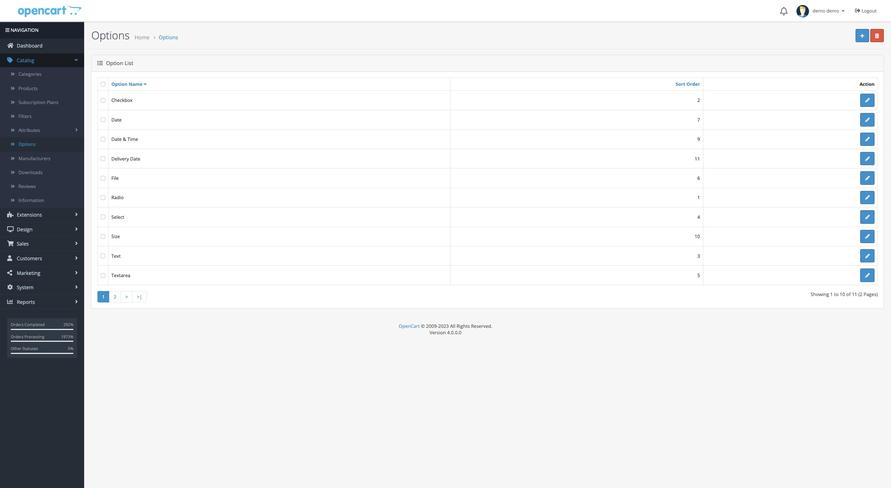 Task type: describe. For each thing, give the bounding box(es) containing it.
demo demo image
[[797, 5, 809, 18]]

9
[[698, 136, 700, 143]]

other statuses
[[11, 346, 38, 352]]

edit image for 1
[[865, 196, 870, 200]]

sales
[[15, 241, 29, 248]]

orders processing
[[11, 334, 44, 340]]

sign out alt image
[[855, 8, 861, 13]]

caret down image
[[840, 9, 846, 13]]

opencart image
[[17, 4, 81, 17]]

logout link
[[850, 0, 884, 21]]

delivery
[[111, 156, 129, 162]]

system
[[15, 284, 34, 291]]

add new image
[[860, 34, 864, 38]]

date for date
[[111, 117, 122, 123]]

date & time
[[111, 136, 138, 143]]

4.0.0.0
[[447, 330, 462, 336]]

manufacturers link
[[0, 152, 84, 166]]

list image
[[97, 61, 103, 66]]

demo demo link
[[793, 0, 850, 21]]

2 horizontal spatial options
[[159, 34, 178, 41]]

option for option name
[[111, 81, 127, 87]]

marketing link
[[0, 266, 84, 281]]

checkbox
[[111, 97, 133, 104]]

information
[[18, 197, 44, 204]]

attributes link
[[0, 124, 84, 138]]

2 link
[[109, 292, 121, 303]]

1 horizontal spatial 2
[[698, 97, 700, 104]]

date for date & time
[[111, 136, 122, 143]]

downloads
[[18, 169, 43, 176]]

option for option list
[[106, 60, 123, 67]]

option name
[[111, 81, 143, 87]]

catalog link
[[0, 53, 84, 67]]

2009-
[[426, 323, 438, 330]]

demo demo
[[809, 8, 840, 14]]

manufacturers
[[18, 155, 50, 162]]

text
[[111, 253, 121, 260]]

reviews
[[18, 183, 36, 190]]

navigation
[[9, 27, 39, 33]]

shopping cart image
[[7, 241, 14, 247]]

3
[[698, 253, 700, 260]]

statuses
[[22, 346, 38, 352]]

size
[[111, 234, 120, 240]]

filters link
[[0, 110, 84, 124]]

reserved.
[[471, 323, 492, 330]]

all
[[450, 323, 455, 330]]

sort
[[676, 81, 685, 87]]

extensions
[[15, 212, 42, 219]]

edit image for 11
[[865, 157, 870, 161]]

file
[[111, 175, 119, 182]]

delete image
[[875, 34, 879, 38]]

other
[[11, 346, 21, 352]]

downloads link
[[0, 166, 84, 180]]

option name link
[[111, 81, 147, 87]]

products link
[[0, 82, 84, 96]]

edit image for 2
[[865, 98, 870, 103]]

desktop image
[[7, 227, 14, 232]]

to
[[834, 292, 839, 298]]

order
[[687, 81, 700, 87]]

cog image
[[7, 285, 14, 291]]

categories link
[[0, 67, 84, 82]]

>|
[[137, 294, 142, 300]]

customers
[[15, 255, 42, 262]]

categories
[[18, 71, 41, 78]]

orders for orders processing
[[11, 334, 24, 340]]

delivery date
[[111, 156, 140, 162]]

version
[[430, 330, 446, 336]]

orders completed
[[11, 323, 45, 328]]

> link
[[121, 292, 133, 303]]

opencart
[[399, 323, 420, 330]]

processing
[[25, 334, 44, 340]]

tag image
[[7, 57, 14, 63]]

reports link
[[0, 295, 84, 310]]

6
[[698, 175, 700, 182]]

showing
[[811, 292, 829, 298]]

attributes
[[18, 127, 40, 134]]

dashboard link
[[0, 39, 84, 53]]

edit image for 7
[[865, 118, 870, 122]]

1 horizontal spatial 1
[[698, 195, 700, 201]]

of
[[846, 292, 851, 298]]

2 horizontal spatial 1
[[830, 292, 833, 298]]

edit image for 5
[[865, 274, 870, 278]]

reviews link
[[0, 180, 84, 194]]

time
[[127, 136, 138, 143]]

(2
[[859, 292, 863, 298]]

bell image
[[780, 7, 788, 15]]

1 horizontal spatial options
[[91, 28, 130, 43]]

chart bar image
[[7, 299, 14, 305]]



Task type: vqa. For each thing, say whether or not it's contained in the screenshot.


Task type: locate. For each thing, give the bounding box(es) containing it.
share alt image
[[7, 270, 14, 276]]

7
[[698, 117, 700, 123]]

1 vertical spatial date
[[111, 136, 122, 143]]

textarea
[[111, 273, 130, 279]]

showing 1 to 10 of 11 (2 pages)
[[811, 292, 878, 298]]

0 vertical spatial edit image
[[865, 176, 870, 181]]

2 orders from the top
[[11, 334, 24, 340]]

292%
[[63, 323, 73, 328]]

options link right home
[[159, 34, 178, 41]]

edit image for 3
[[865, 254, 870, 259]]

home link
[[135, 34, 150, 41]]

products
[[18, 85, 38, 92]]

1 down 6
[[698, 195, 700, 201]]

subscription
[[18, 99, 46, 106]]

0 vertical spatial options link
[[159, 34, 178, 41]]

puzzle piece image
[[7, 212, 14, 218]]

2 demo from the left
[[827, 8, 839, 14]]

opencart © 2009-2023 all rights reserved. version 4.0.0.0
[[399, 323, 492, 336]]

options
[[91, 28, 130, 43], [159, 34, 178, 41], [18, 141, 36, 148]]

1 left the to
[[830, 292, 833, 298]]

1 vertical spatial orders
[[11, 334, 24, 340]]

11 left (2
[[852, 292, 857, 298]]

options link
[[159, 34, 178, 41], [0, 138, 84, 152]]

1 horizontal spatial demo
[[827, 8, 839, 14]]

1973%
[[61, 334, 73, 340]]

filters
[[18, 113, 32, 120]]

demo right demo demo "icon"
[[813, 8, 825, 14]]

marketing
[[15, 270, 40, 277]]

2 vertical spatial date
[[130, 156, 140, 162]]

2 left >
[[114, 294, 116, 300]]

None checkbox
[[101, 118, 105, 122], [101, 137, 105, 142], [101, 196, 105, 200], [101, 215, 105, 220], [101, 235, 105, 239], [101, 274, 105, 278], [101, 118, 105, 122], [101, 137, 105, 142], [101, 196, 105, 200], [101, 215, 105, 220], [101, 235, 105, 239], [101, 274, 105, 278]]

dashboard
[[15, 42, 43, 49]]

1 edit image from the top
[[865, 98, 870, 103]]

catalog
[[15, 57, 34, 64]]

design
[[15, 226, 33, 233]]

0 horizontal spatial 2
[[114, 294, 116, 300]]

plans
[[47, 99, 58, 106]]

user image
[[7, 256, 14, 262]]

0%
[[68, 346, 73, 352]]

2 vertical spatial edit image
[[865, 215, 870, 220]]

5
[[698, 273, 700, 279]]

name
[[129, 81, 143, 87]]

11 down 9
[[695, 156, 700, 162]]

system link
[[0, 281, 84, 295]]

home
[[135, 34, 150, 41]]

6 edit image from the top
[[865, 254, 870, 259]]

orders up 'other'
[[11, 334, 24, 340]]

rights
[[457, 323, 470, 330]]

logout
[[862, 8, 877, 14]]

0 vertical spatial 11
[[695, 156, 700, 162]]

&
[[123, 136, 126, 143]]

1 vertical spatial options link
[[0, 138, 84, 152]]

10 down 4
[[695, 234, 700, 240]]

date left the &
[[111, 136, 122, 143]]

options down attributes
[[18, 141, 36, 148]]

subscription plans link
[[0, 96, 84, 110]]

None checkbox
[[101, 82, 105, 87], [101, 98, 105, 103], [101, 157, 105, 161], [101, 176, 105, 181], [101, 254, 105, 259], [101, 82, 105, 87], [101, 98, 105, 103], [101, 157, 105, 161], [101, 176, 105, 181], [101, 254, 105, 259]]

>| link
[[132, 292, 147, 303]]

reports
[[15, 299, 35, 306]]

1 horizontal spatial 10
[[840, 292, 845, 298]]

demo
[[813, 8, 825, 14], [827, 8, 839, 14]]

0 horizontal spatial options
[[18, 141, 36, 148]]

0 horizontal spatial 11
[[695, 156, 700, 162]]

4
[[698, 214, 700, 221]]

10 left of
[[840, 292, 845, 298]]

edit image for 10
[[865, 235, 870, 239]]

orders up the "orders processing"
[[11, 323, 24, 328]]

7 edit image from the top
[[865, 274, 870, 278]]

1 left '2' link
[[102, 294, 105, 300]]

date
[[111, 117, 122, 123], [111, 136, 122, 143], [130, 156, 140, 162]]

0 horizontal spatial options link
[[0, 138, 84, 152]]

1 edit image from the top
[[865, 176, 870, 181]]

customers link
[[0, 252, 84, 266]]

orders
[[11, 323, 24, 328], [11, 334, 24, 340]]

3 edit image from the top
[[865, 215, 870, 220]]

0 horizontal spatial 1
[[102, 294, 105, 300]]

option left name
[[111, 81, 127, 87]]

0 vertical spatial date
[[111, 117, 122, 123]]

pages)
[[864, 292, 878, 298]]

list
[[125, 60, 133, 67]]

edit image for 6
[[865, 176, 870, 181]]

bars image
[[5, 28, 9, 33]]

5 edit image from the top
[[865, 235, 870, 239]]

date down checkbox
[[111, 117, 122, 123]]

1 vertical spatial 10
[[840, 292, 845, 298]]

opencart link
[[399, 323, 420, 330]]

1 vertical spatial 2
[[114, 294, 116, 300]]

2023
[[438, 323, 449, 330]]

home image
[[7, 43, 14, 48]]

0 horizontal spatial 10
[[695, 234, 700, 240]]

options up option list
[[91, 28, 130, 43]]

edit image for 4
[[865, 215, 870, 220]]

select
[[111, 214, 124, 221]]

demo left caret down icon
[[827, 8, 839, 14]]

1 demo from the left
[[813, 8, 825, 14]]

action
[[860, 81, 875, 87]]

options right home
[[159, 34, 178, 41]]

edit image for 9
[[865, 137, 870, 142]]

sales link
[[0, 237, 84, 251]]

options link up manufacturers on the top left
[[0, 138, 84, 152]]

0 horizontal spatial demo
[[813, 8, 825, 14]]

orders for orders completed
[[11, 323, 24, 328]]

1 vertical spatial option
[[111, 81, 127, 87]]

©
[[421, 323, 425, 330]]

4 edit image from the top
[[865, 157, 870, 161]]

radio
[[111, 195, 124, 201]]

option left list
[[106, 60, 123, 67]]

3 edit image from the top
[[865, 137, 870, 142]]

option list
[[105, 60, 133, 67]]

10
[[695, 234, 700, 240], [840, 292, 845, 298]]

1 vertical spatial 11
[[852, 292, 857, 298]]

0 vertical spatial 10
[[695, 234, 700, 240]]

0 vertical spatial option
[[106, 60, 123, 67]]

option
[[106, 60, 123, 67], [111, 81, 127, 87]]

2 edit image from the top
[[865, 196, 870, 200]]

extensions link
[[0, 208, 84, 222]]

subscription plans
[[18, 99, 58, 106]]

sort order link
[[676, 81, 700, 87]]

1 orders from the top
[[11, 323, 24, 328]]

11
[[695, 156, 700, 162], [852, 292, 857, 298]]

edit image
[[865, 176, 870, 181], [865, 196, 870, 200], [865, 215, 870, 220]]

completed
[[25, 323, 45, 328]]

information link
[[0, 194, 84, 208]]

1 horizontal spatial 11
[[852, 292, 857, 298]]

design link
[[0, 223, 84, 237]]

2 edit image from the top
[[865, 118, 870, 122]]

1 vertical spatial edit image
[[865, 196, 870, 200]]

2
[[698, 97, 700, 104], [114, 294, 116, 300]]

2 down order
[[698, 97, 700, 104]]

date right the delivery
[[130, 156, 140, 162]]

1 horizontal spatial options link
[[159, 34, 178, 41]]

sort order
[[676, 81, 700, 87]]

0 vertical spatial orders
[[11, 323, 24, 328]]

0 vertical spatial 2
[[698, 97, 700, 104]]

edit image
[[865, 98, 870, 103], [865, 118, 870, 122], [865, 137, 870, 142], [865, 157, 870, 161], [865, 235, 870, 239], [865, 254, 870, 259], [865, 274, 870, 278]]



